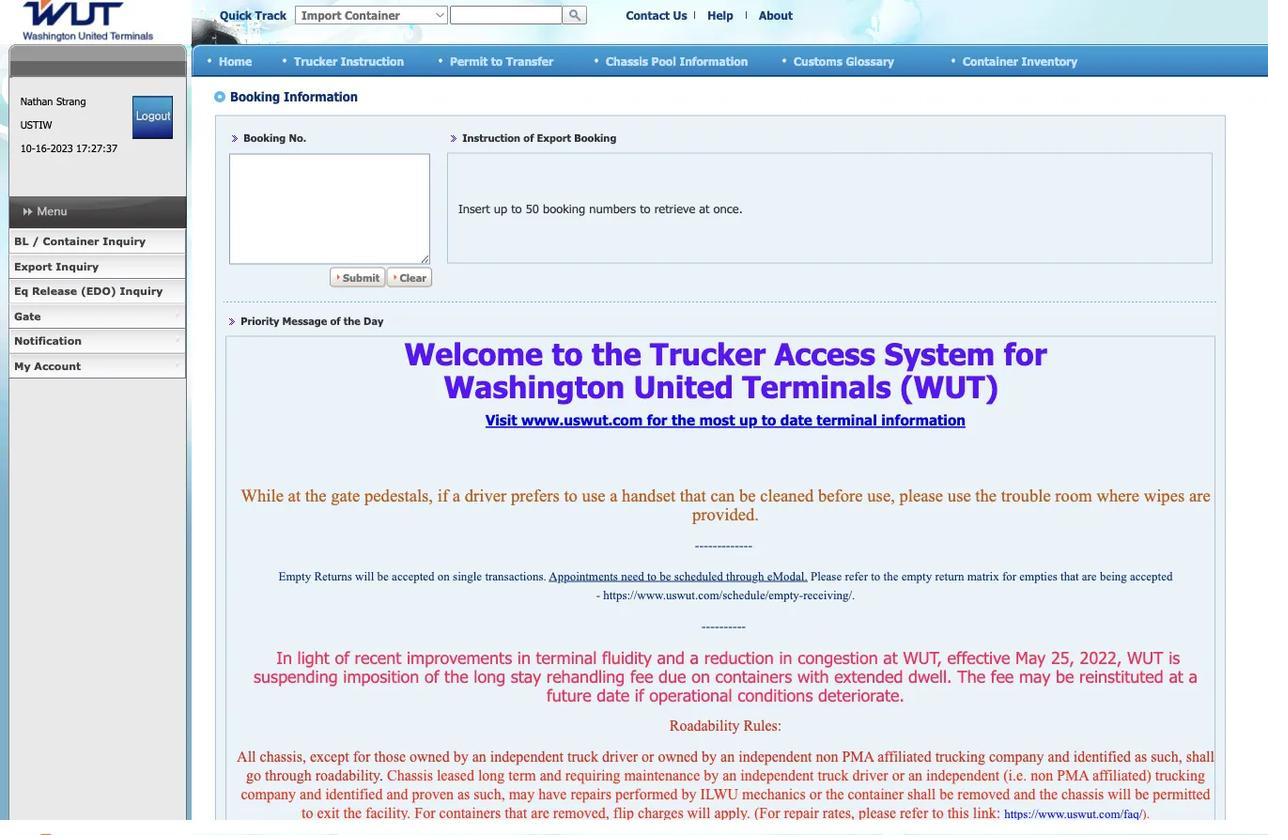Task type: locate. For each thing, give the bounding box(es) containing it.
1 vertical spatial inquiry
[[56, 260, 99, 272]]

0 horizontal spatial container
[[43, 235, 99, 248]]

help
[[708, 8, 734, 22]]

16-
[[35, 142, 50, 155]]

eq
[[14, 285, 28, 297]]

bl / container inquiry
[[14, 235, 146, 248]]

container up export inquiry
[[43, 235, 99, 248]]

my account
[[14, 359, 81, 372]]

about link
[[759, 8, 793, 22]]

trucker instruction
[[294, 54, 404, 67]]

chassis
[[606, 54, 648, 67]]

2 vertical spatial inquiry
[[120, 285, 163, 297]]

strang
[[56, 95, 86, 108]]

ustiw
[[20, 118, 52, 131]]

10-16-2023 17:27:37
[[20, 142, 117, 155]]

my
[[14, 359, 31, 372]]

us
[[673, 8, 687, 22]]

release
[[32, 285, 77, 297]]

inquiry right (edo)
[[120, 285, 163, 297]]

container
[[963, 54, 1018, 67], [43, 235, 99, 248]]

customs glossary
[[794, 54, 894, 67]]

help link
[[708, 8, 734, 22]]

inquiry for container
[[103, 235, 146, 248]]

my account link
[[8, 354, 186, 379]]

0 vertical spatial inquiry
[[103, 235, 146, 248]]

inventory
[[1022, 54, 1078, 67]]

pool
[[652, 54, 676, 67]]

eq release (edo) inquiry
[[14, 285, 163, 297]]

export
[[14, 260, 52, 272]]

inquiry down bl / container inquiry
[[56, 260, 99, 272]]

to
[[491, 54, 503, 67]]

1 vertical spatial container
[[43, 235, 99, 248]]

instruction
[[341, 54, 404, 67]]

eq release (edo) inquiry link
[[8, 279, 186, 304]]

login image
[[133, 96, 173, 139]]

transfer
[[506, 54, 554, 67]]

quick
[[220, 8, 252, 22]]

container inventory
[[963, 54, 1078, 67]]

1 horizontal spatial container
[[963, 54, 1018, 67]]

information
[[680, 54, 748, 67]]

None text field
[[450, 6, 563, 24]]

inquiry
[[103, 235, 146, 248], [56, 260, 99, 272], [120, 285, 163, 297]]

nathan strang
[[20, 95, 86, 108]]

container left the inventory
[[963, 54, 1018, 67]]

chassis pool information
[[606, 54, 748, 67]]

account
[[34, 359, 81, 372]]

inquiry up export inquiry link
[[103, 235, 146, 248]]



Task type: vqa. For each thing, say whether or not it's contained in the screenshot.
Gate
yes



Task type: describe. For each thing, give the bounding box(es) containing it.
notification link
[[8, 329, 186, 354]]

export inquiry link
[[8, 254, 186, 279]]

contact
[[626, 8, 670, 22]]

notification
[[14, 334, 82, 347]]

10-
[[20, 142, 35, 155]]

trucker
[[294, 54, 337, 67]]

nathan
[[20, 95, 53, 108]]

export inquiry
[[14, 260, 99, 272]]

track
[[255, 8, 286, 22]]

customs
[[794, 54, 843, 67]]

gate
[[14, 310, 41, 322]]

about
[[759, 8, 793, 22]]

contact us link
[[626, 8, 687, 22]]

permit to transfer
[[450, 54, 554, 67]]

2023
[[50, 142, 73, 155]]

0 vertical spatial container
[[963, 54, 1018, 67]]

permit
[[450, 54, 488, 67]]

home
[[219, 54, 252, 67]]

gate link
[[8, 304, 186, 329]]

quick track
[[220, 8, 286, 22]]

(edo)
[[81, 285, 116, 297]]

bl
[[14, 235, 29, 248]]

contact us
[[626, 8, 687, 22]]

17:27:37
[[76, 142, 117, 155]]

inquiry for (edo)
[[120, 285, 163, 297]]

glossary
[[846, 54, 894, 67]]

/
[[32, 235, 39, 248]]

bl / container inquiry link
[[8, 229, 186, 254]]



